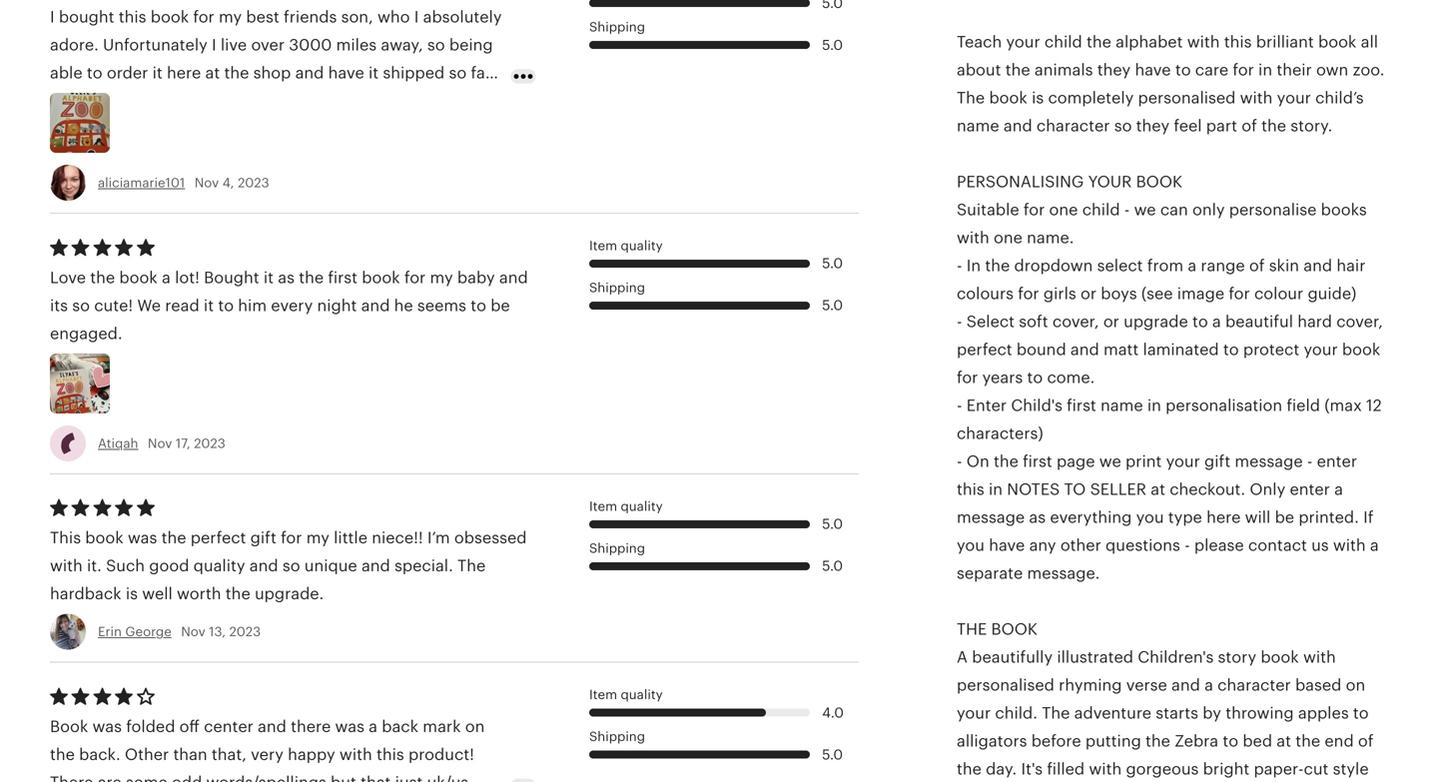 Task type: locate. For each thing, give the bounding box(es) containing it.
item quality for this book was the perfect gift for my little niece!! i'm obsessed with it. such good quality and so unique and special. the hardback is well worth the upgrade.
[[590, 499, 663, 514]]

2 cover, from the left
[[1337, 313, 1384, 331]]

here inside i bought this book for my best friends son, who i absolutely adore. unfortunately i live over 3000 miles away, so being able to order it here at the shop and have it shipped so fast was wonderful! the quality of the book is just outstanding! and i cannot wait to give it to him for christmas!
[[167, 64, 201, 82]]

beautiful
[[1226, 313, 1294, 331]]

2 vertical spatial my
[[306, 529, 330, 547]]

of right end at right bottom
[[1359, 733, 1374, 751]]

the right worth
[[226, 585, 251, 603]]

it's
[[1022, 761, 1043, 779]]

perfect inside personalising your book suitable for one child - we can only personalise books with one name. - in the dropdown select from a range of skin and hair colours for girls or boys (see image for colour guide) - select soft cover, or upgrade to a beautiful hard cover, perfect bound and matt laminated to protect your book for years to come. - enter child's first name in personalisation field (max 12 characters) - on the first page we print your gift message - enter this in notes to seller at checkout. only enter a message as everything you type here will be printed. if you have any other questions - please contact us with a separate message.
[[957, 341, 1013, 359]]

item quality for love the book a lot! bought it as the first book for my baby and its so cute! we read it to him every night and he seems to be engaged.
[[590, 238, 663, 253]]

0 horizontal spatial my
[[219, 8, 242, 26]]

shipped
[[383, 64, 445, 82]]

0 vertical spatial perfect
[[957, 341, 1013, 359]]

nov for engaged.
[[148, 436, 172, 451]]

will
[[1246, 509, 1271, 527]]

be inside love the book a lot! bought it as the first book for my baby and its so cute! we read it to him every night and he seems to be engaged.
[[491, 297, 510, 315]]

1 horizontal spatial character
[[1218, 677, 1292, 695]]

so up upgrade.
[[283, 557, 300, 575]]

a inside book was folded off center and there was a back mark on the back. other than that, very happy with this product! there are some odd words/spellings but that just uk/
[[369, 718, 378, 736]]

1 vertical spatial my
[[430, 269, 453, 287]]

this
[[50, 529, 81, 547]]

is down animals
[[1032, 89, 1044, 107]]

gift inside this book was the perfect gift for my little niece!! i'm obsessed with it. such good quality and so unique and special. the hardback is well worth the upgrade.
[[250, 529, 277, 547]]

1 horizontal spatial my
[[306, 529, 330, 547]]

a
[[1188, 257, 1197, 275], [162, 269, 171, 287], [1213, 313, 1222, 331], [1335, 481, 1344, 499], [1371, 537, 1380, 555], [1205, 677, 1214, 695], [369, 718, 378, 736]]

one up name.
[[1050, 201, 1079, 219]]

of inside the book a beautifully illustrated children's story book with personalised rhyming verse and a character based on your child. the adventure starts by throwing apples to alligators before putting the zebra to bed at the end of the day. it's filled with gorgeous bright paper-cut s
[[1359, 733, 1374, 751]]

for up upgrade.
[[281, 529, 302, 547]]

as
[[278, 269, 295, 287], [1030, 509, 1046, 527]]

1 item quality from the top
[[590, 238, 663, 253]]

1 vertical spatial personalised
[[957, 677, 1055, 695]]

in
[[1259, 61, 1273, 79], [1148, 397, 1162, 415], [989, 481, 1003, 499]]

the inside teach your child the alphabet with this brilliant book all about the animals they have to care for in their own zoo. the book is completely personalised with your child's name and character so they feel part of the story.
[[957, 89, 985, 107]]

1 vertical spatial perfect
[[191, 529, 246, 547]]

is
[[1032, 89, 1044, 107], [350, 92, 363, 110], [126, 585, 138, 603]]

name down matt
[[1101, 397, 1144, 415]]

i right the who
[[414, 8, 419, 26]]

your down hard
[[1304, 341, 1339, 359]]

1 vertical spatial here
[[1207, 509, 1241, 527]]

for
[[193, 8, 215, 26], [1233, 61, 1255, 79], [311, 120, 333, 138], [1024, 201, 1046, 219], [405, 269, 426, 287], [1018, 285, 1040, 303], [1229, 285, 1251, 303], [957, 369, 979, 387], [281, 529, 302, 547]]

the up 'wait'
[[170, 92, 199, 110]]

1 horizontal spatial have
[[989, 537, 1026, 555]]

and up guide)
[[1304, 257, 1333, 275]]

first inside love the book a lot! bought it as the first book for my baby and its so cute! we read it to him every night and he seems to be engaged.
[[328, 269, 358, 287]]

2 horizontal spatial have
[[1136, 61, 1172, 79]]

to inside teach your child the alphabet with this brilliant book all about the animals they have to care for in their own zoo. the book is completely personalised with your child's name and character so they feel part of the story.
[[1176, 61, 1192, 79]]

him down shop
[[278, 120, 307, 138]]

book up can
[[1137, 173, 1183, 191]]

have up separate
[[989, 537, 1026, 555]]

0 vertical spatial message
[[1235, 453, 1304, 471]]

hardback
[[50, 585, 122, 603]]

1 vertical spatial character
[[1218, 677, 1292, 695]]

2023 right 4,
[[238, 175, 269, 190]]

0 horizontal spatial is
[[126, 585, 138, 603]]

son,
[[341, 8, 373, 26]]

child inside teach your child the alphabet with this brilliant book all about the animals they have to care for in their own zoo. the book is completely personalised with your child's name and character so they feel part of the story.
[[1045, 33, 1083, 51]]

is left well
[[126, 585, 138, 603]]

such
[[106, 557, 145, 575]]

they left the feel
[[1137, 117, 1170, 135]]

1 vertical spatial gift
[[250, 529, 277, 547]]

on right based
[[1347, 677, 1366, 695]]

- left select
[[957, 313, 963, 331]]

0 horizontal spatial at
[[205, 64, 220, 82]]

completely
[[1049, 89, 1134, 107]]

3 shipping from the top
[[590, 541, 646, 556]]

as inside love the book a lot! bought it as the first book for my baby and its so cute! we read it to him every night and he seems to be engaged.
[[278, 269, 295, 287]]

the up there
[[50, 746, 75, 764]]

your up "alligators"
[[957, 705, 991, 723]]

book up it.
[[85, 529, 124, 547]]

0 vertical spatial gift
[[1205, 453, 1231, 471]]

quality
[[203, 92, 255, 110], [621, 238, 663, 253], [621, 499, 663, 514], [194, 557, 245, 575], [621, 688, 663, 703]]

1 horizontal spatial one
[[1050, 201, 1079, 219]]

the down the about
[[957, 89, 985, 107]]

0 horizontal spatial message
[[957, 509, 1025, 527]]

1 vertical spatial one
[[994, 229, 1023, 247]]

(max
[[1325, 397, 1363, 415]]

2 vertical spatial item
[[590, 688, 618, 703]]

he
[[394, 297, 413, 315]]

have down miles in the top of the page
[[328, 64, 364, 82]]

1 vertical spatial on
[[465, 718, 485, 736]]

0 horizontal spatial personalised
[[957, 677, 1055, 695]]

and right baby
[[500, 269, 528, 287]]

name
[[957, 117, 1000, 135], [1101, 397, 1144, 415]]

1 horizontal spatial here
[[1207, 509, 1241, 527]]

of down shop
[[259, 92, 275, 110]]

1 horizontal spatial is
[[350, 92, 363, 110]]

here down unfortunately
[[167, 64, 201, 82]]

at up the "give" on the top left
[[205, 64, 220, 82]]

and inside teach your child the alphabet with this brilliant book all about the animals they have to care for in their own zoo. the book is completely personalised with your child's name and character so they feel part of the story.
[[1004, 117, 1033, 135]]

image
[[1178, 285, 1225, 303]]

message
[[1235, 453, 1304, 471], [957, 509, 1025, 527]]

just up "christmas!"
[[367, 92, 395, 110]]

book up "12"
[[1343, 341, 1381, 359]]

1 vertical spatial be
[[1276, 509, 1295, 527]]

atiqah nov 17, 2023
[[98, 436, 226, 451]]

your inside the book a beautifully illustrated children's story book with personalised rhyming verse and a character based on your child. the adventure starts by throwing apples to alligators before putting the zebra to bed at the end of the day. it's filled with gorgeous bright paper-cut s
[[957, 705, 991, 723]]

a down image
[[1213, 313, 1222, 331]]

part
[[1207, 117, 1238, 135]]

2 item quality from the top
[[590, 499, 663, 514]]

everything
[[1051, 509, 1132, 527]]

story.
[[1291, 117, 1333, 135]]

your
[[1007, 33, 1041, 51], [1278, 89, 1312, 107], [1304, 341, 1339, 359], [1167, 453, 1201, 471], [957, 705, 991, 723]]

0 vertical spatial be
[[491, 297, 510, 315]]

be inside personalising your book suitable for one child - we can only personalise books with one name. - in the dropdown select from a range of skin and hair colours for girls or boys (see image for colour guide) - select soft cover, or upgrade to a beautiful hard cover, perfect bound and matt laminated to protect your book for years to come. - enter child's first name in personalisation field (max 12 characters) - on the first page we print your gift message - enter this in notes to seller at checkout. only enter a message as everything you type here will be printed. if you have any other questions - please contact us with a separate message.
[[1276, 509, 1295, 527]]

1 vertical spatial enter
[[1290, 481, 1331, 499]]

was inside this book was the perfect gift for my little niece!! i'm obsessed with it. such good quality and so unique and special. the hardback is well worth the upgrade.
[[128, 529, 157, 547]]

to
[[1176, 61, 1192, 79], [87, 64, 103, 82], [187, 120, 203, 138], [258, 120, 274, 138], [218, 297, 234, 315], [471, 297, 487, 315], [1193, 313, 1209, 331], [1224, 341, 1240, 359], [1028, 369, 1043, 387], [1354, 705, 1370, 723], [1223, 733, 1239, 751]]

erin
[[98, 625, 122, 640]]

in down on
[[989, 481, 1003, 499]]

perfect
[[957, 341, 1013, 359], [191, 529, 246, 547]]

1 horizontal spatial as
[[1030, 509, 1046, 527]]

be down baby
[[491, 297, 510, 315]]

this inside teach your child the alphabet with this brilliant book all about the animals they have to care for in their own zoo. the book is completely personalised with your child's name and character so they feel part of the story.
[[1225, 33, 1253, 51]]

1 horizontal spatial perfect
[[957, 341, 1013, 359]]

name down the about
[[957, 117, 1000, 135]]

this down on
[[957, 481, 985, 499]]

was inside i bought this book for my best friends son, who i absolutely adore. unfortunately i live over 3000 miles away, so being able to order it here at the shop and have it shipped so fast was wonderful! the quality of the book is just outstanding! and i cannot wait to give it to him for christmas!
[[50, 92, 79, 110]]

0 vertical spatial item quality
[[590, 238, 663, 253]]

0 horizontal spatial or
[[1081, 285, 1097, 303]]

name.
[[1027, 229, 1075, 247]]

1 horizontal spatial name
[[1101, 397, 1144, 415]]

1 vertical spatial child
[[1083, 201, 1121, 219]]

message up only
[[1235, 453, 1304, 471]]

the right in
[[986, 257, 1011, 275]]

the up good
[[161, 529, 186, 547]]

0 vertical spatial name
[[957, 117, 1000, 135]]

1 item from the top
[[590, 238, 618, 253]]

item for love the book a lot! bought it as the first book for my baby and its so cute! we read it to him every night and he seems to be engaged.
[[590, 238, 618, 253]]

this up care
[[1225, 33, 1253, 51]]

in left their on the right top of page
[[1259, 61, 1273, 79]]

0 vertical spatial nov
[[195, 175, 219, 190]]

1 horizontal spatial in
[[1148, 397, 1162, 415]]

0 vertical spatial 2023
[[238, 175, 269, 190]]

1 vertical spatial at
[[1151, 481, 1166, 499]]

personalised inside teach your child the alphabet with this brilliant book all about the animals they have to care for in their own zoo. the book is completely personalised with your child's name and character so they feel part of the story.
[[1139, 89, 1236, 107]]

a inside the book a beautifully illustrated children's story book with personalised rhyming verse and a character based on your child. the adventure starts by throwing apples to alligators before putting the zebra to bed at the end of the day. it's filled with gorgeous bright paper-cut s
[[1205, 677, 1214, 695]]

0 horizontal spatial gift
[[250, 529, 277, 547]]

0 horizontal spatial book
[[992, 621, 1038, 639]]

5.0
[[823, 37, 843, 53], [823, 256, 843, 272], [823, 298, 843, 313], [823, 516, 843, 532], [823, 558, 843, 574], [823, 747, 843, 763]]

separate
[[957, 565, 1024, 583]]

animals
[[1035, 61, 1094, 79]]

5 5.0 from the top
[[823, 558, 843, 574]]

2 horizontal spatial at
[[1277, 733, 1292, 751]]

george
[[125, 625, 172, 640]]

special.
[[395, 557, 453, 575]]

of
[[259, 92, 275, 110], [1242, 117, 1258, 135], [1250, 257, 1265, 275], [1359, 733, 1374, 751]]

him inside i bought this book for my best friends son, who i absolutely adore. unfortunately i live over 3000 miles away, so being able to order it here at the shop and have it shipped so fast was wonderful! the quality of the book is just outstanding! and i cannot wait to give it to him for christmas!
[[278, 120, 307, 138]]

is inside this book was the perfect gift for my little niece!! i'm obsessed with it. such good quality and so unique and special. the hardback is well worth the upgrade.
[[126, 585, 138, 603]]

is up "christmas!"
[[350, 92, 363, 110]]

but
[[331, 774, 357, 782]]

1 vertical spatial as
[[1030, 509, 1046, 527]]

2 vertical spatial at
[[1277, 733, 1292, 751]]

all
[[1362, 33, 1379, 51]]

as up every at top
[[278, 269, 295, 287]]

first
[[328, 269, 358, 287], [1067, 397, 1097, 415], [1023, 453, 1053, 471]]

love the book a lot! bought it as the first book for my baby and its so cute! we read it to him every night and he seems to be engaged.
[[50, 269, 528, 343]]

1 vertical spatial you
[[957, 537, 985, 555]]

we
[[1135, 201, 1157, 219], [1100, 453, 1122, 471]]

1 shipping from the top
[[590, 20, 646, 35]]

1 horizontal spatial be
[[1276, 509, 1295, 527]]

was up and
[[50, 92, 79, 110]]

2 shipping from the top
[[590, 280, 646, 295]]

2 horizontal spatial in
[[1259, 61, 1273, 79]]

character inside the book a beautifully illustrated children's story book with personalised rhyming verse and a character based on your child. the adventure starts by throwing apples to alligators before putting the zebra to bed at the end of the day. it's filled with gorgeous bright paper-cut s
[[1218, 677, 1292, 695]]

view details of this review photo by aliciamarie101 image
[[50, 93, 110, 153]]

than
[[173, 746, 208, 764]]

for right care
[[1233, 61, 1255, 79]]

0 vertical spatial here
[[167, 64, 201, 82]]

0 vertical spatial as
[[278, 269, 295, 287]]

unique
[[305, 557, 357, 575]]

him inside love the book a lot! bought it as the first book for my baby and its so cute! we read it to him every night and he seems to be engaged.
[[238, 297, 267, 315]]

book right story
[[1261, 649, 1300, 667]]

one down 'suitable'
[[994, 229, 1023, 247]]

are
[[98, 774, 122, 782]]

1 vertical spatial first
[[1067, 397, 1097, 415]]

2 item from the top
[[590, 499, 618, 514]]

one
[[1050, 201, 1079, 219], [994, 229, 1023, 247]]

1 horizontal spatial just
[[395, 774, 423, 782]]

my up unique
[[306, 529, 330, 547]]

4 5.0 from the top
[[823, 516, 843, 532]]

other
[[125, 746, 169, 764]]

book up beautifully
[[992, 621, 1038, 639]]

1 vertical spatial nov
[[148, 436, 172, 451]]

or right girls
[[1081, 285, 1097, 303]]

and inside book was folded off center and there was a back mark on the back. other than that, very happy with this product! there are some odd words/spellings but that just uk/
[[258, 718, 287, 736]]

so down completely
[[1115, 117, 1133, 135]]

is inside teach your child the alphabet with this brilliant book all about the animals they have to care for in their own zoo. the book is completely personalised with your child's name and character so they feel part of the story.
[[1032, 89, 1044, 107]]

a
[[957, 649, 968, 667]]

nov left 13,
[[181, 625, 206, 640]]

my inside love the book a lot! bought it as the first book for my baby and its so cute! we read it to him every night and he seems to be engaged.
[[430, 269, 453, 287]]

us
[[1312, 537, 1330, 555]]

outstanding!
[[399, 92, 496, 110]]

1 vertical spatial him
[[238, 297, 267, 315]]

atiqah link
[[98, 436, 138, 451]]

from
[[1148, 257, 1184, 275]]

the up cute!
[[90, 269, 115, 287]]

the inside i bought this book for my best friends son, who i absolutely adore. unfortunately i live over 3000 miles away, so being able to order it here at the shop and have it shipped so fast was wonderful! the quality of the book is just outstanding! and i cannot wait to give it to him for christmas!
[[170, 92, 199, 110]]

was
[[50, 92, 79, 110], [128, 529, 157, 547], [92, 718, 122, 736], [335, 718, 365, 736]]

nov
[[195, 175, 219, 190], [148, 436, 172, 451], [181, 625, 206, 640]]

0 horizontal spatial here
[[167, 64, 201, 82]]

1 horizontal spatial personalised
[[1139, 89, 1236, 107]]

upgrade.
[[255, 585, 324, 603]]

just
[[367, 92, 395, 110], [395, 774, 423, 782]]

0 vertical spatial first
[[328, 269, 358, 287]]

the down the obsessed
[[458, 557, 486, 575]]

this
[[119, 8, 146, 26], [1225, 33, 1253, 51], [957, 481, 985, 499], [377, 746, 404, 764]]

0 horizontal spatial they
[[1098, 61, 1131, 79]]

please
[[1195, 537, 1245, 555]]

on
[[967, 453, 990, 471]]

illustrated
[[1058, 649, 1134, 667]]

a left back
[[369, 718, 378, 736]]

cover, down guide)
[[1337, 313, 1384, 331]]

we up seller
[[1100, 453, 1122, 471]]

bought
[[204, 269, 259, 287]]

1 horizontal spatial or
[[1104, 313, 1120, 331]]

day.
[[986, 761, 1017, 779]]

at inside personalising your book suitable for one child - we can only personalise books with one name. - in the dropdown select from a range of skin and hair colours for girls or boys (see image for colour guide) - select soft cover, or upgrade to a beautiful hard cover, perfect bound and matt laminated to protect your book for years to come. - enter child's first name in personalisation field (max 12 characters) - on the first page we print your gift message - enter this in notes to seller at checkout. only enter a message as everything you type here will be printed. if you have any other questions - please contact us with a separate message.
[[1151, 481, 1166, 499]]

aliciamarie101 nov 4, 2023
[[98, 175, 269, 190]]

have inside personalising your book suitable for one child - we can only personalise books with one name. - in the dropdown select from a range of skin and hair colours for girls or boys (see image for colour guide) - select soft cover, or upgrade to a beautiful hard cover, perfect bound and matt laminated to protect your book for years to come. - enter child's first name in personalisation field (max 12 characters) - on the first page we print your gift message - enter this in notes to seller at checkout. only enter a message as everything you type here will be printed. if you have any other questions - please contact us with a separate message.
[[989, 537, 1026, 555]]

they up completely
[[1098, 61, 1131, 79]]

0 vertical spatial in
[[1259, 61, 1273, 79]]

perfect inside this book was the perfect gift for my little niece!! i'm obsessed with it. such good quality and so unique and special. the hardback is well worth the upgrade.
[[191, 529, 246, 547]]

1 cover, from the left
[[1053, 313, 1100, 331]]

and
[[50, 120, 81, 138]]

i left live
[[212, 36, 216, 54]]

2 vertical spatial first
[[1023, 453, 1053, 471]]

you up separate
[[957, 537, 985, 555]]

on inside the book a beautifully illustrated children's story book with personalised rhyming verse and a character based on your child. the adventure starts by throwing apples to alligators before putting the zebra to bed at the end of the day. it's filled with gorgeous bright paper-cut s
[[1347, 677, 1366, 695]]

personalised up the feel
[[1139, 89, 1236, 107]]

item for this book was the perfect gift for my little niece!! i'm obsessed with it. such good quality and so unique and special. the hardback is well worth the upgrade.
[[590, 499, 618, 514]]

0 horizontal spatial cover,
[[1053, 313, 1100, 331]]

3 item quality from the top
[[590, 688, 663, 703]]

2 vertical spatial 2023
[[229, 625, 261, 640]]

i bought this book for my best friends son, who i absolutely adore. unfortunately i live over 3000 miles away, so being able to order it here at the shop and have it shipped so fast was wonderful! the quality of the book is just outstanding! and i cannot wait to give it to him for christmas!
[[50, 8, 502, 138]]

on inside book was folded off center and there was a back mark on the back. other than that, very happy with this product! there are some odd words/spellings but that just uk/
[[465, 718, 485, 736]]

personalisation
[[1166, 397, 1283, 415]]

this up that
[[377, 746, 404, 764]]

0 vertical spatial him
[[278, 120, 307, 138]]

a up printed.
[[1335, 481, 1344, 499]]

live
[[221, 36, 247, 54]]

perfect up worth
[[191, 529, 246, 547]]

the
[[1087, 33, 1112, 51], [1006, 61, 1031, 79], [224, 64, 249, 82], [279, 92, 304, 110], [1262, 117, 1287, 135], [986, 257, 1011, 275], [90, 269, 115, 287], [299, 269, 324, 287], [994, 453, 1019, 471], [161, 529, 186, 547], [226, 585, 251, 603], [1146, 733, 1171, 751], [1296, 733, 1321, 751], [50, 746, 75, 764], [957, 761, 982, 779]]

character inside teach your child the alphabet with this brilliant book all about the animals they have to care for in their own zoo. the book is completely personalised with your child's name and character so they feel part of the story.
[[1037, 117, 1111, 135]]

character up throwing
[[1218, 677, 1292, 695]]

1 vertical spatial item
[[590, 499, 618, 514]]

for down personalising in the right of the page
[[1024, 201, 1046, 219]]

1 horizontal spatial they
[[1137, 117, 1170, 135]]

2 horizontal spatial my
[[430, 269, 453, 287]]

dropdown
[[1015, 257, 1094, 275]]

view details of this review photo by atiqah image
[[50, 354, 110, 414]]

rhyming
[[1059, 677, 1123, 695]]

1 horizontal spatial cover,
[[1337, 313, 1384, 331]]

1 vertical spatial or
[[1104, 313, 1120, 331]]

my up live
[[219, 8, 242, 26]]

book
[[151, 8, 189, 26], [1319, 33, 1357, 51], [990, 89, 1028, 107], [308, 92, 346, 110], [119, 269, 158, 287], [362, 269, 400, 287], [1343, 341, 1381, 359], [85, 529, 124, 547], [1261, 649, 1300, 667]]

0 vertical spatial just
[[367, 92, 395, 110]]

the book a beautifully illustrated children's story book with personalised rhyming verse and a character based on your child. the adventure starts by throwing apples to alligators before putting the zebra to bed at the end of the day. it's filled with gorgeous bright paper-cut s
[[957, 621, 1374, 782]]

1 vertical spatial just
[[395, 774, 423, 782]]

enter
[[1318, 453, 1358, 471], [1290, 481, 1331, 499]]

2023 for engaged.
[[194, 436, 226, 451]]

and left he
[[361, 297, 390, 315]]

0 horizontal spatial as
[[278, 269, 295, 287]]

book up own
[[1319, 33, 1357, 51]]

0 vertical spatial on
[[1347, 677, 1366, 695]]

of left skin
[[1250, 257, 1265, 275]]

soft
[[1019, 313, 1049, 331]]

and inside the book a beautifully illustrated children's story book with personalised rhyming verse and a character based on your child. the adventure starts by throwing apples to alligators before putting the zebra to bed at the end of the day. it's filled with gorgeous bright paper-cut s
[[1172, 677, 1201, 695]]

0 vertical spatial one
[[1050, 201, 1079, 219]]

0 horizontal spatial just
[[367, 92, 395, 110]]

1 horizontal spatial at
[[1151, 481, 1166, 499]]

page
[[1057, 453, 1096, 471]]

with down putting at right bottom
[[1090, 761, 1122, 779]]

is for about
[[1032, 89, 1044, 107]]

have inside teach your child the alphabet with this brilliant book all about the animals they have to care for in their own zoo. the book is completely personalised with your child's name and character so they feel part of the story.
[[1136, 61, 1172, 79]]

0 vertical spatial personalised
[[1139, 89, 1236, 107]]

the down live
[[224, 64, 249, 82]]

0 vertical spatial character
[[1037, 117, 1111, 135]]

2 horizontal spatial is
[[1032, 89, 1044, 107]]

1 vertical spatial 2023
[[194, 436, 226, 451]]

name inside teach your child the alphabet with this brilliant book all about the animals they have to care for in their own zoo. the book is completely personalised with your child's name and character so they feel part of the story.
[[957, 117, 1000, 135]]

some
[[126, 774, 168, 782]]

2 vertical spatial in
[[989, 481, 1003, 499]]

1 vertical spatial name
[[1101, 397, 1144, 415]]

about
[[957, 61, 1002, 79]]

have down 'alphabet'
[[1136, 61, 1172, 79]]

cover, down girls
[[1053, 313, 1100, 331]]

of right part
[[1242, 117, 1258, 135]]

be right will
[[1276, 509, 1295, 527]]

or
[[1081, 285, 1097, 303], [1104, 313, 1120, 331]]

of inside personalising your book suitable for one child - we can only personalise books with one name. - in the dropdown select from a range of skin and hair colours for girls or boys (see image for colour guide) - select soft cover, or upgrade to a beautiful hard cover, perfect bound and matt laminated to protect your book for years to come. - enter child's first name in personalisation field (max 12 characters) - on the first page we print your gift message - enter this in notes to seller at checkout. only enter a message as everything you type here will be printed. if you have any other questions - please contact us with a separate message.
[[1250, 257, 1265, 275]]

0 vertical spatial my
[[219, 8, 242, 26]]

book inside this book was the perfect gift for my little niece!! i'm obsessed with it. such good quality and so unique and special. the hardback is well worth the upgrade.
[[85, 529, 124, 547]]

2023 right 13,
[[229, 625, 261, 640]]

for up the enter
[[957, 369, 979, 387]]

for inside teach your child the alphabet with this brilliant book all about the animals they have to care for in their own zoo. the book is completely personalised with your child's name and character so they feel part of the story.
[[1233, 61, 1255, 79]]

2 vertical spatial item quality
[[590, 688, 663, 703]]

hard
[[1298, 313, 1333, 331]]

1 vertical spatial item quality
[[590, 499, 663, 514]]

enter down the (max
[[1318, 453, 1358, 471]]

i left bought
[[50, 8, 55, 26]]

1 horizontal spatial gift
[[1205, 453, 1231, 471]]

and up the very
[[258, 718, 287, 736]]

so inside teach your child the alphabet with this brilliant book all about the animals they have to care for in their own zoo. the book is completely personalised with your child's name and character so they feel part of the story.
[[1115, 117, 1133, 135]]

to down baby
[[471, 297, 487, 315]]

of inside teach your child the alphabet with this brilliant book all about the animals they have to care for in their own zoo. the book is completely personalised with your child's name and character so they feel part of the story.
[[1242, 117, 1258, 135]]

this inside book was folded off center and there was a back mark on the back. other than that, very happy with this product! there are some odd words/spellings but that just uk/
[[377, 746, 404, 764]]

1 horizontal spatial him
[[278, 120, 307, 138]]

the inside this book was the perfect gift for my little niece!! i'm obsessed with it. such good quality and so unique and special. the hardback is well worth the upgrade.
[[458, 557, 486, 575]]

just right that
[[395, 774, 423, 782]]

just inside book was folded off center and there was a back mark on the back. other than that, very happy with this product! there are some odd words/spellings but that just uk/
[[395, 774, 423, 782]]

0 horizontal spatial character
[[1037, 117, 1111, 135]]

we left can
[[1135, 201, 1157, 219]]

4.0
[[823, 705, 844, 721]]

0 horizontal spatial we
[[1100, 453, 1122, 471]]

bright
[[1204, 761, 1250, 779]]

0 horizontal spatial first
[[328, 269, 358, 287]]



Task type: vqa. For each thing, say whether or not it's contained in the screenshot.
the purchase.
no



Task type: describe. For each thing, give the bounding box(es) containing it.
alligators
[[957, 733, 1028, 751]]

book inside the book a beautifully illustrated children's story book with personalised rhyming verse and a character based on your child. the adventure starts by throwing apples to alligators before putting the zebra to bed at the end of the day. it's filled with gorgeous bright paper-cut s
[[1261, 649, 1300, 667]]

with inside this book was the perfect gift for my little niece!! i'm obsessed with it. such good quality and so unique and special. the hardback is well worth the upgrade.
[[50, 557, 83, 575]]

nov for and
[[195, 175, 219, 190]]

- down your
[[1125, 201, 1130, 219]]

name inside personalising your book suitable for one child - we can only personalise books with one name. - in the dropdown select from a range of skin and hair colours for girls or boys (see image for colour guide) - select soft cover, or upgrade to a beautiful hard cover, perfect bound and matt laminated to protect your book for years to come. - enter child's first name in personalisation field (max 12 characters) - on the first page we print your gift message - enter this in notes to seller at checkout. only enter a message as everything you type here will be printed. if you have any other questions - please contact us with a separate message.
[[1101, 397, 1144, 415]]

is for i'm
[[126, 585, 138, 603]]

- down type
[[1185, 537, 1191, 555]]

your right teach
[[1007, 33, 1041, 51]]

erin george nov 13, 2023
[[98, 625, 261, 640]]

2 5.0 from the top
[[823, 256, 843, 272]]

3 5.0 from the top
[[823, 298, 843, 313]]

1 5.0 from the top
[[823, 37, 843, 53]]

back.
[[79, 746, 121, 764]]

quality inside this book was the perfect gift for my little niece!! i'm obsessed with it. such good quality and so unique and special. the hardback is well worth the upgrade.
[[194, 557, 245, 575]]

throwing
[[1226, 705, 1295, 723]]

shipping for i bought this book for my best friends son, who i absolutely adore. unfortunately i live over 3000 miles away, so being able to order it here at the shop and have it shipped so fast was wonderful! the quality of the book is just outstanding! and i cannot wait to give it to him for christmas!
[[590, 20, 646, 35]]

a inside love the book a lot! bought it as the first book for my baby and its so cute! we read it to him every night and he seems to be engaged.
[[162, 269, 171, 287]]

based
[[1296, 677, 1342, 695]]

book up "christmas!"
[[308, 92, 346, 110]]

and inside i bought this book for my best friends son, who i absolutely adore. unfortunately i live over 3000 miles away, so being able to order it here at the shop and have it shipped so fast was wonderful! the quality of the book is just outstanding! and i cannot wait to give it to him for christmas!
[[295, 64, 324, 82]]

apples
[[1299, 705, 1350, 723]]

your down their on the right top of page
[[1278, 89, 1312, 107]]

night
[[317, 297, 357, 315]]

other
[[1061, 537, 1102, 555]]

to up end at right bottom
[[1354, 705, 1370, 723]]

1 vertical spatial message
[[957, 509, 1025, 527]]

quality inside i bought this book for my best friends son, who i absolutely adore. unfortunately i live over 3000 miles away, so being able to order it here at the shop and have it shipped so fast was wonderful! the quality of the book is just outstanding! and i cannot wait to give it to him for christmas!
[[203, 92, 255, 110]]

so inside this book was the perfect gift for my little niece!! i'm obsessed with it. such good quality and so unique and special. the hardback is well worth the upgrade.
[[283, 557, 300, 575]]

baby
[[458, 269, 495, 287]]

in
[[967, 257, 981, 275]]

cut
[[1305, 761, 1329, 779]]

story
[[1219, 649, 1257, 667]]

questions
[[1106, 537, 1181, 555]]

notes
[[1008, 481, 1060, 499]]

3000
[[289, 36, 332, 54]]

the left day.
[[957, 761, 982, 779]]

to up the child's
[[1028, 369, 1043, 387]]

own
[[1317, 61, 1349, 79]]

alphabet
[[1116, 33, 1184, 51]]

absolutely
[[423, 8, 502, 26]]

cute!
[[94, 297, 133, 315]]

0 horizontal spatial you
[[957, 537, 985, 555]]

book
[[50, 718, 88, 736]]

in inside teach your child the alphabet with this brilliant book all about the animals they have to care for in their own zoo. the book is completely personalised with your child's name and character so they feel part of the story.
[[1259, 61, 1273, 79]]

my inside i bought this book for my best friends son, who i absolutely adore. unfortunately i live over 3000 miles away, so being able to order it here at the shop and have it shipped so fast was wonderful! the quality of the book is just outstanding! and i cannot wait to give it to him for christmas!
[[219, 8, 242, 26]]

of inside i bought this book for my best friends son, who i absolutely adore. unfortunately i live over 3000 miles away, so being able to order it here at the shop and have it shipped so fast was wonderful! the quality of the book is just outstanding! and i cannot wait to give it to him for christmas!
[[259, 92, 275, 110]]

1 vertical spatial we
[[1100, 453, 1122, 471]]

the inside the book a beautifully illustrated children's story book with personalised rhyming verse and a character based on your child. the adventure starts by throwing apples to alligators before putting the zebra to bed at the end of the day. it's filled with gorgeous bright paper-cut s
[[1042, 705, 1071, 723]]

select
[[967, 313, 1015, 331]]

i right and
[[85, 120, 90, 138]]

a down if
[[1371, 537, 1380, 555]]

so right away,
[[428, 36, 445, 54]]

gift inside personalising your book suitable for one child - we can only personalise books with one name. - in the dropdown select from a range of skin and hair colours for girls or boys (see image for colour guide) - select soft cover, or upgrade to a beautiful hard cover, perfect bound and matt laminated to protect your book for years to come. - enter child's first name in personalisation field (max 12 characters) - on the first page we print your gift message - enter this in notes to seller at checkout. only enter a message as everything you type here will be printed. if you have any other questions - please contact us with a separate message.
[[1205, 453, 1231, 471]]

child inside personalising your book suitable for one child - we can only personalise books with one name. - in the dropdown select from a range of skin and hair colours for girls or boys (see image for colour guide) - select soft cover, or upgrade to a beautiful hard cover, perfect bound and matt laminated to protect your book for years to come. - enter child's first name in personalisation field (max 12 characters) - on the first page we print your gift message - enter this in notes to seller at checkout. only enter a message as everything you type here will be printed. if you have any other questions - please contact us with a separate message.
[[1083, 201, 1121, 219]]

for inside this book was the perfect gift for my little niece!! i'm obsessed with it. such good quality and so unique and special. the hardback is well worth the upgrade.
[[281, 529, 302, 547]]

the up gorgeous
[[1146, 733, 1171, 751]]

wonderful!
[[84, 92, 166, 110]]

to down beautiful
[[1224, 341, 1240, 359]]

end
[[1325, 733, 1355, 751]]

and up come.
[[1071, 341, 1100, 359]]

the up every at top
[[299, 269, 324, 287]]

shop
[[253, 64, 291, 82]]

personalise
[[1230, 201, 1317, 219]]

girls
[[1044, 285, 1077, 303]]

for down the range
[[1229, 285, 1251, 303]]

beautifully
[[972, 649, 1053, 667]]

book was folded off center and there was a back mark on the back. other than that, very happy with this product! there are some odd words/spellings but that just uk/
[[50, 718, 485, 782]]

words/spellings
[[206, 774, 327, 782]]

here inside personalising your book suitable for one child - we can only personalise books with one name. - in the dropdown select from a range of skin and hair colours for girls or boys (see image for colour guide) - select soft cover, or upgrade to a beautiful hard cover, perfect bound and matt laminated to protect your book for years to come. - enter child's first name in personalisation field (max 12 characters) - on the first page we print your gift message - enter this in notes to seller at checkout. only enter a message as everything you type here will be printed. if you have any other questions - please contact us with a separate message.
[[1207, 509, 1241, 527]]

verse
[[1127, 677, 1168, 695]]

to right able
[[87, 64, 103, 82]]

center
[[204, 718, 254, 736]]

your up checkout. at right
[[1167, 453, 1201, 471]]

brilliant
[[1257, 33, 1315, 51]]

- down field
[[1308, 453, 1313, 471]]

at inside the book a beautifully illustrated children's story book with personalised rhyming verse and a character based on your child. the adventure starts by throwing apples to alligators before putting the zebra to bed at the end of the day. it's filled with gorgeous bright paper-cut s
[[1277, 733, 1292, 751]]

book up he
[[362, 269, 400, 287]]

aliciamarie101 link
[[98, 175, 185, 190]]

book inside personalising your book suitable for one child - we can only personalise books with one name. - in the dropdown select from a range of skin and hair colours for girls or boys (see image for colour guide) - select soft cover, or upgrade to a beautiful hard cover, perfect bound and matt laminated to protect your book for years to come. - enter child's first name in personalisation field (max 12 characters) - on the first page we print your gift message - enter this in notes to seller at checkout. only enter a message as everything you type here will be printed. if you have any other questions - please contact us with a separate message.
[[1343, 341, 1381, 359]]

is inside i bought this book for my best friends son, who i absolutely adore. unfortunately i live over 3000 miles away, so being able to order it here at the shop and have it shipped so fast was wonderful! the quality of the book is just outstanding! and i cannot wait to give it to him for christmas!
[[350, 92, 363, 110]]

the down shop
[[279, 92, 304, 110]]

best
[[246, 8, 280, 26]]

good
[[149, 557, 189, 575]]

field
[[1287, 397, 1321, 415]]

this inside personalising your book suitable for one child - we can only personalise books with one name. - in the dropdown select from a range of skin and hair colours for girls or boys (see image for colour guide) - select soft cover, or upgrade to a beautiful hard cover, perfect bound and matt laminated to protect your book for years to come. - enter child's first name in personalisation field (max 12 characters) - on the first page we print your gift message - enter this in notes to seller at checkout. only enter a message as everything you type here will be printed. if you have any other questions - please contact us with a separate message.
[[957, 481, 985, 499]]

with up based
[[1304, 649, 1337, 667]]

child's
[[1012, 397, 1063, 415]]

zoo.
[[1353, 61, 1385, 79]]

- left in
[[957, 257, 963, 275]]

at inside i bought this book for my best friends son, who i absolutely adore. unfortunately i live over 3000 miles away, so being able to order it here at the shop and have it shipped so fast was wonderful! the quality of the book is just outstanding! and i cannot wait to give it to him for christmas!
[[205, 64, 220, 82]]

any
[[1030, 537, 1057, 555]]

and down niece!!
[[362, 557, 390, 575]]

book inside the book a beautifully illustrated children's story book with personalised rhyming verse and a character based on your child. the adventure starts by throwing apples to alligators before putting the zebra to bed at the end of the day. it's filled with gorgeous bright paper-cut s
[[992, 621, 1038, 639]]

1 horizontal spatial you
[[1137, 509, 1165, 527]]

book up unfortunately
[[151, 8, 189, 26]]

your
[[1089, 173, 1132, 191]]

starts
[[1156, 705, 1199, 723]]

my inside this book was the perfect gift for my little niece!! i'm obsessed with it. such good quality and so unique and special. the hardback is well worth the upgrade.
[[306, 529, 330, 547]]

1 vertical spatial in
[[1148, 397, 1162, 415]]

every
[[271, 297, 313, 315]]

as inside personalising your book suitable for one child - we can only personalise books with one name. - in the dropdown select from a range of skin and hair colours for girls or boys (see image for colour guide) - select soft cover, or upgrade to a beautiful hard cover, perfect bound and matt laminated to protect your book for years to come. - enter child's first name in personalisation field (max 12 characters) - on the first page we print your gift message - enter this in notes to seller at checkout. only enter a message as everything you type here will be printed. if you have any other questions - please contact us with a separate message.
[[1030, 509, 1046, 527]]

feel
[[1174, 117, 1203, 135]]

very
[[251, 746, 284, 764]]

the left "story."
[[1262, 117, 1287, 135]]

to left bed
[[1223, 733, 1239, 751]]

13,
[[209, 625, 226, 640]]

child.
[[996, 705, 1038, 723]]

2 vertical spatial nov
[[181, 625, 206, 640]]

it right read
[[204, 297, 214, 315]]

the up cut
[[1296, 733, 1321, 751]]

0 horizontal spatial in
[[989, 481, 1003, 499]]

for inside love the book a lot! bought it as the first book for my baby and its so cute! we read it to him every night and he seems to be engaged.
[[405, 269, 426, 287]]

skin
[[1270, 257, 1300, 275]]

1 horizontal spatial message
[[1235, 453, 1304, 471]]

print
[[1126, 453, 1162, 471]]

we
[[137, 297, 161, 315]]

for up soft
[[1018, 285, 1040, 303]]

lot!
[[175, 269, 200, 287]]

odd
[[172, 774, 202, 782]]

books
[[1322, 201, 1368, 219]]

gorgeous
[[1127, 761, 1199, 779]]

0 vertical spatial they
[[1098, 61, 1131, 79]]

with down brilliant
[[1241, 89, 1273, 107]]

personalising your book suitable for one child - we can only personalise books with one name. - in the dropdown select from a range of skin and hair colours for girls or boys (see image for colour guide) - select soft cover, or upgrade to a beautiful hard cover, perfect bound and matt laminated to protect your book for years to come. - enter child's first name in personalisation field (max 12 characters) - on the first page we print your gift message - enter this in notes to seller at checkout. only enter a message as everything you type here will be printed. if you have any other questions - please contact us with a separate message.
[[957, 173, 1384, 583]]

engaged.
[[50, 325, 122, 343]]

atiqah
[[98, 436, 138, 451]]

the up animals
[[1087, 33, 1112, 51]]

happy
[[288, 746, 335, 764]]

- left on
[[957, 453, 963, 471]]

boys
[[1101, 285, 1138, 303]]

worth
[[177, 585, 221, 603]]

bought
[[59, 8, 114, 26]]

it right the "give" on the top left
[[244, 120, 254, 138]]

off
[[180, 718, 200, 736]]

0 horizontal spatial one
[[994, 229, 1023, 247]]

away,
[[381, 36, 423, 54]]

a right from
[[1188, 257, 1197, 275]]

putting
[[1086, 733, 1142, 751]]

by
[[1203, 705, 1222, 723]]

message.
[[1028, 565, 1101, 583]]

just inside i bought this book for my best friends son, who i absolutely adore. unfortunately i live over 3000 miles away, so being able to order it here at the shop and have it shipped so fast was wonderful! the quality of the book is just outstanding! and i cannot wait to give it to him for christmas!
[[367, 92, 395, 110]]

give
[[207, 120, 240, 138]]

12
[[1367, 397, 1383, 415]]

contact
[[1249, 537, 1308, 555]]

only
[[1193, 201, 1226, 219]]

book up we
[[119, 269, 158, 287]]

the right the about
[[1006, 61, 1031, 79]]

- left the enter
[[957, 397, 963, 415]]

to down image
[[1193, 313, 1209, 331]]

with inside book was folded off center and there was a back mark on the back. other than that, very happy with this product! there are some odd words/spellings but that just uk/
[[340, 746, 372, 764]]

to down bought
[[218, 297, 234, 315]]

3 item from the top
[[590, 688, 618, 703]]

book inside personalising your book suitable for one child - we can only personalise books with one name. - in the dropdown select from a range of skin and hair colours for girls or boys (see image for colour guide) - select soft cover, or upgrade to a beautiful hard cover, perfect bound and matt laminated to protect your book for years to come. - enter child's first name in personalisation field (max 12 characters) - on the first page we print your gift message - enter this in notes to seller at checkout. only enter a message as everything you type here will be printed. if you have any other questions - please contact us with a separate message.
[[1137, 173, 1183, 191]]

this inside i bought this book for my best friends son, who i absolutely adore. unfortunately i live over 3000 miles away, so being able to order it here at the shop and have it shipped so fast was wonderful! the quality of the book is just outstanding! and i cannot wait to give it to him for christmas!
[[119, 8, 146, 26]]

read
[[165, 297, 200, 315]]

with right us
[[1334, 537, 1367, 555]]

2023 for and
[[238, 175, 269, 190]]

printed.
[[1299, 509, 1360, 527]]

it down miles in the top of the page
[[369, 64, 379, 82]]

miles
[[336, 36, 377, 54]]

4 shipping from the top
[[590, 730, 646, 745]]

niece!!
[[372, 529, 423, 547]]

the inside book was folded off center and there was a back mark on the back. other than that, very happy with this product! there are some odd words/spellings but that just uk/
[[50, 746, 75, 764]]

wait
[[152, 120, 183, 138]]

erin george link
[[98, 625, 172, 640]]

with up in
[[957, 229, 990, 247]]

was right there
[[335, 718, 365, 736]]

6 5.0 from the top
[[823, 747, 843, 763]]

book down the about
[[990, 89, 1028, 107]]

matt
[[1104, 341, 1139, 359]]

and up upgrade.
[[250, 557, 278, 575]]

have inside i bought this book for my best friends son, who i absolutely adore. unfortunately i live over 3000 miles away, so being able to order it here at the shop and have it shipped so fast was wonderful! the quality of the book is just outstanding! and i cannot wait to give it to him for christmas!
[[328, 64, 364, 82]]

it down unfortunately
[[152, 64, 163, 82]]

for left "christmas!"
[[311, 120, 333, 138]]

personalised inside the book a beautifully illustrated children's story book with personalised rhyming verse and a character based on your child. the adventure starts by throwing apples to alligators before putting the zebra to bed at the end of the day. it's filled with gorgeous bright paper-cut s
[[957, 677, 1055, 695]]

their
[[1277, 61, 1313, 79]]

shipping for this book was the perfect gift for my little niece!! i'm obsessed with it. such good quality and so unique and special. the hardback is well worth the upgrade.
[[590, 541, 646, 556]]

it.
[[87, 557, 102, 575]]

so inside love the book a lot! bought it as the first book for my baby and its so cute! we read it to him every night and he seems to be engaged.
[[72, 297, 90, 315]]

there
[[50, 774, 93, 782]]

0 vertical spatial enter
[[1318, 453, 1358, 471]]

shipping for love the book a lot! bought it as the first book for my baby and its so cute! we read it to him every night and he seems to be engaged.
[[590, 280, 646, 295]]

to right 'wait'
[[187, 120, 203, 138]]

so left fast
[[449, 64, 467, 82]]

that
[[361, 774, 391, 782]]

for up unfortunately
[[193, 8, 215, 26]]

with up care
[[1188, 33, 1221, 51]]

the right on
[[994, 453, 1019, 471]]

select
[[1098, 257, 1144, 275]]

who
[[378, 8, 410, 26]]

17,
[[176, 436, 191, 451]]

folded
[[126, 718, 175, 736]]

2 horizontal spatial first
[[1067, 397, 1097, 415]]

to right the "give" on the top left
[[258, 120, 274, 138]]

it up every at top
[[264, 269, 274, 287]]

0 vertical spatial or
[[1081, 285, 1097, 303]]

1 horizontal spatial we
[[1135, 201, 1157, 219]]

over
[[251, 36, 285, 54]]

was up back.
[[92, 718, 122, 736]]



